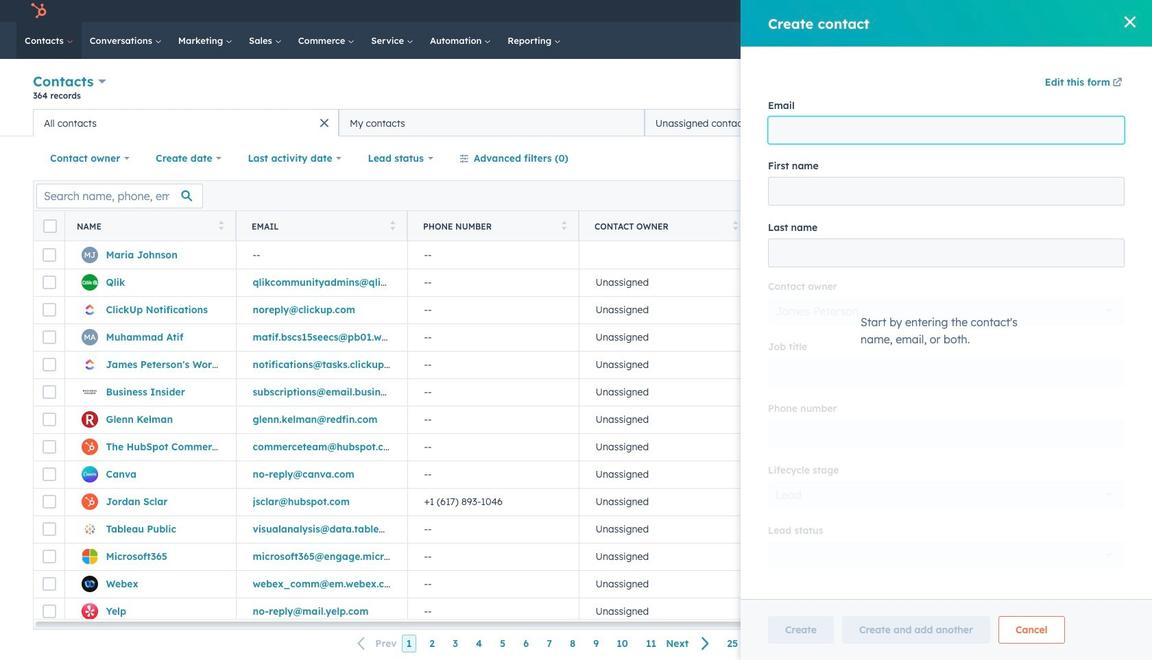 Task type: locate. For each thing, give the bounding box(es) containing it.
1 press to sort. image from the left
[[390, 221, 395, 230]]

pagination navigation
[[349, 635, 718, 653]]

column header
[[750, 211, 923, 241]]

menu
[[790, 0, 1136, 22]]

3 press to sort. image from the left
[[733, 221, 738, 230]]

james peterson image
[[993, 5, 1006, 17]]

2 horizontal spatial press to sort. image
[[733, 221, 738, 230]]

4 press to sort. element from the left
[[733, 221, 738, 232]]

press to sort. element
[[218, 221, 224, 232], [390, 221, 395, 232], [561, 221, 567, 232], [733, 221, 738, 232]]

3 press to sort. element from the left
[[561, 221, 567, 232]]

banner
[[33, 70, 1119, 109]]

1 horizontal spatial press to sort. image
[[561, 221, 567, 230]]

press to sort. image
[[218, 221, 224, 230]]

0 horizontal spatial press to sort. image
[[390, 221, 395, 230]]

2 press to sort. element from the left
[[390, 221, 395, 232]]

press to sort. image
[[390, 221, 395, 230], [561, 221, 567, 230], [733, 221, 738, 230]]



Task type: describe. For each thing, give the bounding box(es) containing it.
Search name, phone, email addresses, or company search field
[[36, 183, 203, 208]]

1 press to sort. element from the left
[[218, 221, 224, 232]]

Search HubSpot search field
[[960, 29, 1104, 52]]

marketplaces image
[[890, 6, 902, 19]]

2 press to sort. image from the left
[[561, 221, 567, 230]]



Task type: vqa. For each thing, say whether or not it's contained in the screenshot.
banner
yes



